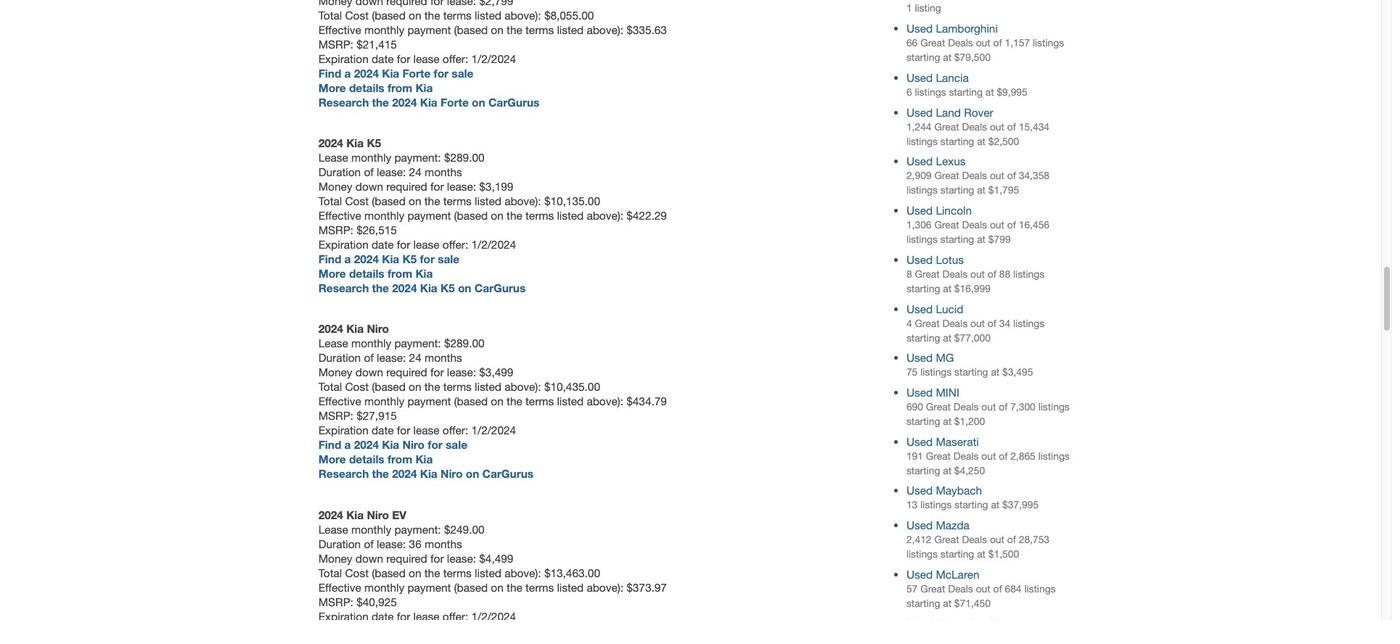 Task type: locate. For each thing, give the bounding box(es) containing it.
3 payment: from the top
[[394, 523, 441, 536]]

1 vertical spatial duration
[[318, 352, 361, 365]]

2 details from the top
[[349, 267, 384, 280]]

4 effective from the top
[[318, 581, 361, 594]]

details down find a 2024 kia niro for sale link
[[349, 453, 384, 466]]

offer: inside 2024 kia k5 lease monthly payment: $289.00 duration of lease: 24 months money down required for lease: $3,199 total cost (based on the terms listed above): $10,135.00 effective monthly payment (based on the terms listed above): $422.29 msrp: $26,515 expiration date for lease offer: 1/2/2024 find a 2024 kia k5 for sale more details from kia research the 2024 kia k5 on cargurus
[[443, 238, 468, 251]]

1 vertical spatial a
[[345, 253, 351, 266]]

months
[[425, 165, 462, 179], [425, 352, 462, 365], [425, 538, 462, 551]]

required down 36
[[386, 552, 427, 565]]

payment: inside 2024 kia k5 lease monthly payment: $289.00 duration of lease: 24 months money down required for lease: $3,199 total cost (based on the terms listed above): $10,135.00 effective monthly payment (based on the terms listed above): $422.29 msrp: $26,515 expiration date for lease offer: 1/2/2024 find a 2024 kia k5 for sale more details from kia research the 2024 kia k5 on cargurus
[[394, 151, 441, 164]]

research inside 2024 kia k5 lease monthly payment: $289.00 duration of lease: 24 months money down required for lease: $3,199 total cost (based on the terms listed above): $10,135.00 effective monthly payment (based on the terms listed above): $422.29 msrp: $26,515 expiration date for lease offer: 1/2/2024 find a 2024 kia k5 for sale more details from kia research the 2024 kia k5 on cargurus
[[318, 282, 369, 295]]

lease
[[413, 52, 440, 65], [413, 238, 440, 251], [413, 424, 440, 437]]

7 used from the top
[[907, 302, 933, 315]]

deals down lamborghini
[[948, 37, 973, 49]]

2 vertical spatial cargurus
[[482, 468, 534, 481]]

listings right 2,865
[[1039, 451, 1070, 462]]

2 24 from the top
[[409, 352, 422, 365]]

1 duration from the top
[[318, 165, 361, 179]]

of inside 1,244 great deals out of 15,434 listings starting at
[[1007, 121, 1016, 133]]

expiration down $21,415
[[318, 52, 369, 65]]

2024 kia niro ev lease monthly payment: $249.00 duration of lease: 36 months money down required for lease: $4,499 total cost (based on the terms listed above): $13,463.00 effective monthly payment (based on the terms listed above): $373.97 msrp: $40,925
[[318, 509, 667, 609]]

3 offer: from the top
[[443, 424, 468, 437]]

great down used lucid link in the right of the page
[[915, 318, 940, 329]]

out inside 1,244 great deals out of 15,434 listings starting at
[[990, 121, 1005, 133]]

sale
[[452, 67, 474, 80], [438, 253, 460, 266], [446, 439, 468, 452]]

great inside 66 great deals out of 1,157 listings starting at
[[921, 37, 945, 49]]

down for niro
[[356, 366, 383, 379]]

effective up $27,915
[[318, 395, 361, 408]]

cost inside 2024 kia k5 lease monthly payment: $289.00 duration of lease: 24 months money down required for lease: $3,199 total cost (based on the terms listed above): $10,135.00 effective monthly payment (based on the terms listed above): $422.29 msrp: $26,515 expiration date for lease offer: 1/2/2024 find a 2024 kia k5 for sale more details from kia research the 2024 kia k5 on cargurus
[[345, 195, 369, 208]]

2 1/2/2024 from the top
[[471, 238, 516, 251]]

starting down 191
[[907, 465, 940, 477]]

3 lease from the top
[[413, 424, 440, 437]]

offer: up research the 2024 kia k5 on cargurus "link"
[[443, 238, 468, 251]]

great for lucid
[[915, 318, 940, 329]]

0 vertical spatial 24
[[409, 165, 422, 179]]

listing
[[915, 2, 941, 14]]

from
[[388, 81, 412, 94], [388, 267, 412, 280], [388, 453, 412, 466]]

0 vertical spatial find
[[318, 67, 341, 80]]

lease for 2024 kia k5
[[318, 151, 348, 164]]

1 24 from the top
[[409, 165, 422, 179]]

2 vertical spatial k5
[[441, 282, 455, 295]]

starting for maserati
[[907, 465, 940, 477]]

1 vertical spatial cargurus
[[475, 282, 526, 295]]

out for used mclaren
[[976, 584, 991, 595]]

3 msrp: from the top
[[318, 410, 353, 423]]

from inside 2024 kia k5 lease monthly payment: $289.00 duration of lease: 24 months money down required for lease: $3,199 total cost (based on the terms listed above): $10,135.00 effective monthly payment (based on the terms listed above): $422.29 msrp: $26,515 expiration date for lease offer: 1/2/2024 find a 2024 kia k5 for sale more details from kia research the 2024 kia k5 on cargurus
[[388, 267, 412, 280]]

1 vertical spatial details
[[349, 267, 384, 280]]

0 vertical spatial months
[[425, 165, 462, 179]]

3 more from the top
[[318, 453, 346, 466]]

date
[[372, 52, 394, 65], [372, 238, 394, 251], [372, 424, 394, 437]]

191
[[907, 451, 923, 462]]

0 vertical spatial from
[[388, 81, 412, 94]]

lease inside 2024 kia k5 lease monthly payment: $289.00 duration of lease: 24 months money down required for lease: $3,199 total cost (based on the terms listed above): $10,135.00 effective monthly payment (based on the terms listed above): $422.29 msrp: $26,515 expiration date for lease offer: 1/2/2024 find a 2024 kia k5 for sale more details from kia research the 2024 kia k5 on cargurus
[[413, 238, 440, 251]]

forte up "research the 2024 kia forte on cargurus" link
[[403, 67, 431, 80]]

$77,000
[[954, 332, 991, 344]]

details inside total cost (based on the terms listed above): $8,055.00 effective monthly payment (based on the terms listed above): $335.63 msrp: $21,415 expiration date for lease offer: 1/2/2024 find a 2024 kia forte for sale more details from kia research the 2024 kia forte on cargurus
[[349, 81, 384, 94]]

listings inside 1,244 great deals out of 15,434 listings starting at
[[907, 135, 938, 147]]

8 used from the top
[[907, 352, 933, 365]]

used
[[907, 22, 933, 35], [907, 71, 933, 84], [907, 106, 933, 119], [907, 155, 933, 168], [907, 204, 933, 217], [907, 253, 933, 266], [907, 302, 933, 315], [907, 352, 933, 365], [907, 386, 933, 399], [907, 435, 933, 448], [907, 485, 933, 498], [907, 519, 933, 532], [907, 568, 933, 581]]

details inside 2024 kia k5 lease monthly payment: $289.00 duration of lease: 24 months money down required for lease: $3,199 total cost (based on the terms listed above): $10,135.00 effective monthly payment (based on the terms listed above): $422.29 msrp: $26,515 expiration date for lease offer: 1/2/2024 find a 2024 kia k5 for sale more details from kia research the 2024 kia k5 on cargurus
[[349, 267, 384, 280]]

sale up research the 2024 kia k5 on cargurus "link"
[[438, 253, 460, 266]]

of inside 191 great deals out of 2,865 listings starting at
[[999, 451, 1008, 462]]

out up $1,795
[[990, 170, 1005, 182]]

2 find from the top
[[318, 253, 341, 266]]

3 expiration from the top
[[318, 424, 369, 437]]

0 vertical spatial $289.00
[[444, 151, 485, 164]]

2 research from the top
[[318, 282, 369, 295]]

0 vertical spatial lease
[[413, 52, 440, 65]]

great inside the 8 great deals out of 88 listings starting at
[[915, 268, 940, 280]]

3 lease from the top
[[318, 523, 348, 536]]

3 find from the top
[[318, 439, 341, 452]]

date inside 2024 kia k5 lease monthly payment: $289.00 duration of lease: 24 months money down required for lease: $3,199 total cost (based on the terms listed above): $10,135.00 effective monthly payment (based on the terms listed above): $422.29 msrp: $26,515 expiration date for lease offer: 1/2/2024 find a 2024 kia k5 for sale more details from kia research the 2024 kia k5 on cargurus
[[372, 238, 394, 251]]

2 more from the top
[[318, 267, 346, 280]]

required
[[386, 180, 427, 193], [386, 366, 427, 379], [386, 552, 427, 565]]

1 from from the top
[[388, 81, 412, 94]]

of for used lucid
[[988, 318, 997, 329]]

listings for maserati
[[1039, 451, 1070, 462]]

2 cost from the top
[[345, 195, 369, 208]]

a inside 2024 kia k5 lease monthly payment: $289.00 duration of lease: 24 months money down required for lease: $3,199 total cost (based on the terms listed above): $10,135.00 effective monthly payment (based on the terms listed above): $422.29 msrp: $26,515 expiration date for lease offer: 1/2/2024 find a 2024 kia k5 for sale more details from kia research the 2024 kia k5 on cargurus
[[345, 253, 351, 266]]

at for land
[[977, 135, 986, 147]]

effective up the $40,925
[[318, 581, 361, 594]]

payment: inside 2024 kia niro lease monthly payment: $289.00 duration of lease: 24 months money down required for lease: $3,499 total cost (based on the terms listed above): $10,435.00 effective monthly payment (based on the terms listed above): $434.79 msrp: $27,915 expiration date for lease offer: 1/2/2024 find a 2024 kia niro for sale more details from kia research the 2024 kia niro on cargurus
[[394, 337, 441, 350]]

$289.00 for $3,199
[[444, 151, 485, 164]]

starting for land
[[941, 135, 974, 147]]

more inside 2024 kia niro lease monthly payment: $289.00 duration of lease: 24 months money down required for lease: $3,499 total cost (based on the terms listed above): $10,435.00 effective monthly payment (based on the terms listed above): $434.79 msrp: $27,915 expiration date for lease offer: 1/2/2024 find a 2024 kia niro for sale more details from kia research the 2024 kia niro on cargurus
[[318, 453, 346, 466]]

2 used from the top
[[907, 71, 933, 84]]

details for niro
[[349, 453, 384, 466]]

2 vertical spatial months
[[425, 538, 462, 551]]

maybach
[[936, 485, 982, 498]]

0 vertical spatial 1/2/2024
[[471, 52, 516, 65]]

deals down "lexus"
[[962, 170, 987, 182]]

3 duration from the top
[[318, 538, 361, 551]]

3 required from the top
[[386, 552, 427, 565]]

4 cost from the top
[[345, 567, 369, 580]]

cost
[[345, 8, 369, 22], [345, 195, 369, 208], [345, 381, 369, 394], [345, 567, 369, 580]]

5 used from the top
[[907, 204, 933, 217]]

12 used from the top
[[907, 519, 933, 532]]

1 vertical spatial lease
[[413, 238, 440, 251]]

find inside 2024 kia niro lease monthly payment: $289.00 duration of lease: 24 months money down required for lease: $3,499 total cost (based on the terms listed above): $10,435.00 effective monthly payment (based on the terms listed above): $434.79 msrp: $27,915 expiration date for lease offer: 1/2/2024 find a 2024 kia niro for sale more details from kia research the 2024 kia niro on cargurus
[[318, 439, 341, 452]]

1 total from the top
[[318, 8, 342, 22]]

1 vertical spatial payment:
[[394, 337, 441, 350]]

date down $27,915
[[372, 424, 394, 437]]

listings inside 1,306 great deals out of 16,456 listings starting at
[[907, 234, 938, 245]]

at for lotus
[[943, 283, 952, 295]]

2 duration from the top
[[318, 352, 361, 365]]

2 vertical spatial lease
[[318, 523, 348, 536]]

1 money from the top
[[318, 180, 352, 193]]

payment down 36
[[408, 581, 451, 594]]

2 vertical spatial a
[[345, 439, 351, 452]]

deals for lamborghini
[[948, 37, 973, 49]]

1 vertical spatial forte
[[441, 96, 469, 109]]

mini
[[936, 386, 960, 399]]

used up 191
[[907, 435, 933, 448]]

used lexus
[[907, 155, 966, 168]]

690
[[907, 401, 923, 413]]

starting for mclaren
[[907, 598, 940, 610]]

75
[[907, 367, 918, 378]]

details
[[349, 81, 384, 94], [349, 267, 384, 280], [349, 453, 384, 466]]

down for k5
[[356, 180, 383, 193]]

deals down lucid at the right of the page
[[943, 318, 968, 329]]

13 used from the top
[[907, 568, 933, 581]]

starting down 8
[[907, 283, 940, 295]]

starting inside the 8 great deals out of 88 listings starting at
[[907, 283, 940, 295]]

2 vertical spatial more details from kia link
[[318, 453, 433, 466]]

0 vertical spatial more details from kia link
[[318, 81, 433, 94]]

1 1/2/2024 from the top
[[471, 52, 516, 65]]

0 vertical spatial offer:
[[443, 52, 468, 65]]

2 payment: from the top
[[394, 337, 441, 350]]

out inside 4 great deals out of 34 listings starting at
[[971, 318, 985, 329]]

0 vertical spatial payment:
[[394, 151, 441, 164]]

1 required from the top
[[386, 180, 427, 193]]

0 vertical spatial duration
[[318, 165, 361, 179]]

sale up "research the 2024 kia forte on cargurus" link
[[452, 67, 474, 80]]

deals up '$4,250'
[[954, 451, 979, 462]]

2 a from the top
[[345, 253, 351, 266]]

lease up find a 2024 kia k5 for sale link
[[413, 238, 440, 251]]

starting down "66"
[[907, 52, 940, 63]]

0 vertical spatial k5
[[367, 136, 381, 149]]

of left 88
[[988, 268, 997, 280]]

lease inside 2024 kia niro lease monthly payment: $289.00 duration of lease: 24 months money down required for lease: $3,499 total cost (based on the terms listed above): $10,435.00 effective monthly payment (based on the terms listed above): $434.79 msrp: $27,915 expiration date for lease offer: 1/2/2024 find a 2024 kia niro for sale more details from kia research the 2024 kia niro on cargurus
[[318, 337, 348, 350]]

1 effective from the top
[[318, 23, 361, 36]]

listings down used mg link
[[921, 367, 952, 378]]

deals inside 1,306 great deals out of 16,456 listings starting at
[[962, 219, 987, 231]]

deals for mini
[[954, 401, 979, 413]]

4
[[907, 318, 912, 329]]

used maserati
[[907, 435, 979, 448]]

starting inside 2,909 great deals out of 34,358 listings starting at
[[941, 185, 974, 196]]

0 vertical spatial expiration
[[318, 52, 369, 65]]

0 horizontal spatial k5
[[367, 136, 381, 149]]

out for used lamborghini
[[976, 37, 991, 49]]

2 total from the top
[[318, 195, 342, 208]]

2 vertical spatial duration
[[318, 538, 361, 551]]

4 msrp: from the top
[[318, 596, 353, 609]]

deals down lotus
[[943, 268, 968, 280]]

used up 690
[[907, 386, 933, 399]]

of inside 4 great deals out of 34 listings starting at
[[988, 318, 997, 329]]

2 required from the top
[[386, 366, 427, 379]]

details down find a 2024 kia k5 for sale link
[[349, 267, 384, 280]]

4 payment from the top
[[408, 581, 451, 594]]

starting for lexus
[[941, 185, 974, 196]]

listings inside 191 great deals out of 2,865 listings starting at
[[1039, 451, 1070, 462]]

2,865
[[1011, 451, 1036, 462]]

1 $289.00 from the top
[[444, 151, 485, 164]]

deals for mclaren
[[948, 584, 973, 595]]

forte down find a 2024 kia forte for sale link
[[441, 96, 469, 109]]

out inside 1,306 great deals out of 16,456 listings starting at
[[990, 219, 1005, 231]]

0 vertical spatial a
[[345, 67, 351, 80]]

of for used land rover
[[1007, 121, 1016, 133]]

3 effective from the top
[[318, 395, 361, 408]]

months for $3,499
[[425, 352, 462, 365]]

out up $1,500
[[990, 534, 1005, 546]]

2 vertical spatial lease
[[413, 424, 440, 437]]

at
[[943, 52, 952, 63], [986, 86, 994, 98], [977, 135, 986, 147], [977, 185, 986, 196], [977, 234, 986, 245], [943, 283, 952, 295], [943, 332, 952, 344], [991, 367, 1000, 378], [943, 416, 952, 428], [943, 465, 952, 477], [991, 500, 1000, 511], [977, 549, 986, 561], [943, 598, 952, 610]]

3 a from the top
[[345, 439, 351, 452]]

down inside 2024 kia niro lease monthly payment: $289.00 duration of lease: 24 months money down required for lease: $3,499 total cost (based on the terms listed above): $10,435.00 effective monthly payment (based on the terms listed above): $434.79 msrp: $27,915 expiration date for lease offer: 1/2/2024 find a 2024 kia niro for sale more details from kia research the 2024 kia niro on cargurus
[[356, 366, 383, 379]]

out up $77,000
[[971, 318, 985, 329]]

out up $79,500 in the top right of the page
[[976, 37, 991, 49]]

msrp: inside total cost (based on the terms listed above): $8,055.00 effective monthly payment (based on the terms listed above): $335.63 msrp: $21,415 expiration date for lease offer: 1/2/2024 find a 2024 kia forte for sale more details from kia research the 2024 kia forte on cargurus
[[318, 38, 353, 51]]

total inside 2024 kia niro lease monthly payment: $289.00 duration of lease: 24 months money down required for lease: $3,499 total cost (based on the terms listed above): $10,435.00 effective monthly payment (based on the terms listed above): $434.79 msrp: $27,915 expiration date for lease offer: 1/2/2024 find a 2024 kia niro for sale more details from kia research the 2024 kia niro on cargurus
[[318, 381, 342, 394]]

deals for lincoln
[[962, 219, 987, 231]]

lease: up $26,515
[[377, 165, 406, 179]]

$289.00 up $3,199
[[444, 151, 485, 164]]

of left 1,157
[[993, 37, 1002, 49]]

1 lease from the top
[[318, 151, 348, 164]]

2 more details from kia link from the top
[[318, 267, 433, 280]]

2 vertical spatial more
[[318, 453, 346, 466]]

1 vertical spatial k5
[[403, 253, 417, 266]]

2 date from the top
[[372, 238, 394, 251]]

1 used from the top
[[907, 22, 933, 35]]

starting inside 690 great deals out of 7,300 listings starting at
[[907, 416, 940, 428]]

from for k5
[[388, 267, 412, 280]]

great inside 191 great deals out of 2,865 listings starting at
[[926, 451, 951, 462]]

out inside 66 great deals out of 1,157 listings starting at
[[976, 37, 991, 49]]

at left $1,795
[[977, 185, 986, 196]]

expiration down $26,515
[[318, 238, 369, 251]]

$1,500
[[989, 549, 1019, 561]]

2 vertical spatial required
[[386, 552, 427, 565]]

0 vertical spatial forte
[[403, 67, 431, 80]]

great for mazda
[[935, 534, 959, 546]]

from down find a 2024 kia k5 for sale link
[[388, 267, 412, 280]]

of for used lamborghini
[[993, 37, 1002, 49]]

used up 6
[[907, 71, 933, 84]]

payment up find a 2024 kia forte for sale link
[[408, 23, 451, 36]]

of up $27,915
[[364, 352, 374, 365]]

2 vertical spatial details
[[349, 453, 384, 466]]

monthly
[[364, 23, 404, 36], [351, 151, 391, 164], [364, 209, 404, 222], [351, 337, 391, 350], [364, 395, 404, 408], [351, 523, 391, 536], [364, 581, 404, 594]]

1 vertical spatial more
[[318, 267, 346, 280]]

cost up $26,515
[[345, 195, 369, 208]]

out for used lucid
[[971, 318, 985, 329]]

used mg 75 listings starting at $3,495
[[907, 352, 1033, 378]]

of for used mclaren
[[993, 584, 1002, 595]]

research inside 2024 kia niro lease monthly payment: $289.00 duration of lease: 24 months money down required for lease: $3,499 total cost (based on the terms listed above): $10,435.00 effective monthly payment (based on the terms listed above): $434.79 msrp: $27,915 expiration date for lease offer: 1/2/2024 find a 2024 kia niro for sale more details from kia research the 2024 kia niro on cargurus
[[318, 468, 369, 481]]

1 a from the top
[[345, 67, 351, 80]]

payment inside 2024 kia niro ev lease monthly payment: $249.00 duration of lease: 36 months money down required for lease: $4,499 total cost (based on the terms listed above): $13,463.00 effective monthly payment (based on the terms listed above): $373.97 msrp: $40,925
[[408, 581, 451, 594]]

2 down from the top
[[356, 366, 383, 379]]

more details from kia link for niro
[[318, 453, 433, 466]]

used for used land rover
[[907, 106, 933, 119]]

1 payment: from the top
[[394, 151, 441, 164]]

1 vertical spatial research
[[318, 282, 369, 295]]

used lincoln
[[907, 204, 972, 217]]

at left $1,500
[[977, 549, 986, 561]]

land
[[936, 106, 961, 119]]

2 vertical spatial money
[[318, 552, 352, 565]]

3 details from the top
[[349, 453, 384, 466]]

used up '13'
[[907, 485, 933, 498]]

deals inside 191 great deals out of 2,865 listings starting at
[[954, 451, 979, 462]]

1 vertical spatial lease
[[318, 337, 348, 350]]

1 vertical spatial expiration
[[318, 238, 369, 251]]

0 vertical spatial required
[[386, 180, 427, 193]]

date inside 2024 kia niro lease monthly payment: $289.00 duration of lease: 24 months money down required for lease: $3,499 total cost (based on the terms listed above): $10,435.00 effective monthly payment (based on the terms listed above): $434.79 msrp: $27,915 expiration date for lease offer: 1/2/2024 find a 2024 kia niro for sale more details from kia research the 2024 kia niro on cargurus
[[372, 424, 394, 437]]

listings inside 2,412 great deals out of 28,753 listings starting at
[[907, 549, 938, 561]]

from down find a 2024 kia niro for sale link
[[388, 453, 412, 466]]

payment: down research the 2024 kia k5 on cargurus "link"
[[394, 337, 441, 350]]

down up $26,515
[[356, 180, 383, 193]]

more details from kia link for k5
[[318, 267, 433, 280]]

$9,995
[[997, 86, 1028, 98]]

offer: inside 2024 kia niro lease monthly payment: $289.00 duration of lease: 24 months money down required for lease: $3,499 total cost (based on the terms listed above): $10,435.00 effective monthly payment (based on the terms listed above): $434.79 msrp: $27,915 expiration date for lease offer: 1/2/2024 find a 2024 kia niro for sale more details from kia research the 2024 kia niro on cargurus
[[443, 424, 468, 437]]

great inside 1,306 great deals out of 16,456 listings starting at
[[935, 219, 959, 231]]

2 money from the top
[[318, 366, 352, 379]]

used lancia link
[[907, 71, 969, 84]]

1 vertical spatial offer:
[[443, 238, 468, 251]]

great for mini
[[926, 401, 951, 413]]

at for mclaren
[[943, 598, 952, 610]]

1/2/2024 inside 2024 kia niro lease monthly payment: $289.00 duration of lease: 24 months money down required for lease: $3,499 total cost (based on the terms listed above): $10,435.00 effective monthly payment (based on the terms listed above): $434.79 msrp: $27,915 expiration date for lease offer: 1/2/2024 find a 2024 kia niro for sale more details from kia research the 2024 kia niro on cargurus
[[471, 424, 516, 437]]

4 total from the top
[[318, 567, 342, 580]]

1 vertical spatial date
[[372, 238, 394, 251]]

1 vertical spatial required
[[386, 366, 427, 379]]

of up $1,500
[[1007, 534, 1016, 546]]

used land rover
[[907, 106, 994, 119]]

more
[[318, 81, 346, 94], [318, 267, 346, 280], [318, 453, 346, 466]]

total cost (based on the terms listed above): $8,055.00 effective monthly payment (based on the terms listed above): $335.63 msrp: $21,415 expiration date for lease offer: 1/2/2024 find a 2024 kia forte for sale more details from kia research the 2024 kia forte on cargurus
[[318, 8, 667, 109]]

3 money from the top
[[318, 552, 352, 565]]

cargurus for $3,499
[[482, 468, 534, 481]]

11 used from the top
[[907, 485, 933, 498]]

0 vertical spatial cargurus
[[488, 96, 540, 109]]

2 $289.00 from the top
[[444, 337, 485, 350]]

for
[[397, 52, 410, 65], [434, 67, 449, 80], [430, 180, 444, 193], [397, 238, 410, 251], [420, 253, 435, 266], [430, 366, 444, 379], [397, 424, 410, 437], [428, 439, 443, 452], [430, 552, 444, 565]]

1 more from the top
[[318, 81, 346, 94]]

1 offer: from the top
[[443, 52, 468, 65]]

payment: for 2024 kia niro
[[394, 337, 441, 350]]

1 horizontal spatial forte
[[441, 96, 469, 109]]

great for mclaren
[[921, 584, 945, 595]]

payment up find a 2024 kia k5 for sale link
[[408, 209, 451, 222]]

lotus
[[936, 253, 964, 266]]

1 vertical spatial more details from kia link
[[318, 267, 433, 280]]

great down the used maserati
[[926, 451, 951, 462]]

used up 57
[[907, 568, 933, 581]]

used mg link
[[907, 352, 954, 365]]

2,412 great deals out of 28,753 listings starting at
[[907, 534, 1050, 561]]

starting down maybach on the right bottom of the page
[[955, 500, 988, 511]]

deals inside 2,412 great deals out of 28,753 listings starting at
[[962, 534, 987, 546]]

k5 up research the 2024 kia k5 on cargurus "link"
[[403, 253, 417, 266]]

at up lancia
[[943, 52, 952, 63]]

listings inside 57 great deals out of 684 listings starting at
[[1025, 584, 1056, 595]]

0 vertical spatial sale
[[452, 67, 474, 80]]

at left $37,995 at the right of page
[[991, 500, 1000, 511]]

used maserati link
[[907, 435, 979, 448]]

1,306 great deals out of 16,456 listings starting at
[[907, 219, 1050, 245]]

1 vertical spatial down
[[356, 366, 383, 379]]

191 great deals out of 2,865 listings starting at
[[907, 451, 1070, 477]]

2024 inside 2024 kia niro ev lease monthly payment: $249.00 duration of lease: 36 months money down required for lease: $4,499 total cost (based on the terms listed above): $13,463.00 effective monthly payment (based on the terms listed above): $373.97 msrp: $40,925
[[318, 509, 343, 522]]

expiration for k5
[[318, 238, 369, 251]]

deals for land
[[962, 121, 987, 133]]

msrp:
[[318, 38, 353, 51], [318, 224, 353, 237], [318, 410, 353, 423], [318, 596, 353, 609]]

effective inside 2024 kia k5 lease monthly payment: $289.00 duration of lease: 24 months money down required for lease: $3,199 total cost (based on the terms listed above): $10,135.00 effective monthly payment (based on the terms listed above): $422.29 msrp: $26,515 expiration date for lease offer: 1/2/2024 find a 2024 kia k5 for sale more details from kia research the 2024 kia k5 on cargurus
[[318, 209, 361, 222]]

offer: inside total cost (based on the terms listed above): $8,055.00 effective monthly payment (based on the terms listed above): $335.63 msrp: $21,415 expiration date for lease offer: 1/2/2024 find a 2024 kia forte for sale more details from kia research the 2024 kia forte on cargurus
[[443, 52, 468, 65]]

2 vertical spatial offer:
[[443, 424, 468, 437]]

out up the '$2,500' at top right
[[990, 121, 1005, 133]]

2 vertical spatial date
[[372, 424, 394, 437]]

msrp: left the $40,925
[[318, 596, 353, 609]]

listings inside 4 great deals out of 34 listings starting at
[[1013, 318, 1045, 329]]

more details from kia link
[[318, 81, 433, 94], [318, 267, 433, 280], [318, 453, 433, 466]]

at inside 2,412 great deals out of 28,753 listings starting at
[[977, 549, 986, 561]]

research for niro
[[318, 468, 369, 481]]

1 vertical spatial 24
[[409, 352, 422, 365]]

used up "4"
[[907, 302, 933, 315]]

out for used lexus
[[990, 170, 1005, 182]]

1 date from the top
[[372, 52, 394, 65]]

more details from kia link down find a 2024 kia niro for sale link
[[318, 453, 433, 466]]

offer: up research the 2024 kia niro on cargurus link
[[443, 424, 468, 437]]

2 lease from the top
[[318, 337, 348, 350]]

total
[[318, 8, 342, 22], [318, 195, 342, 208], [318, 381, 342, 394], [318, 567, 342, 580]]

listings down 2,909
[[907, 185, 938, 196]]

great down the land
[[935, 121, 959, 133]]

1 details from the top
[[349, 81, 384, 94]]

great down mazda
[[935, 534, 959, 546]]

at for lamborghini
[[943, 52, 952, 63]]

3 more details from kia link from the top
[[318, 453, 433, 466]]

$3,499
[[479, 366, 514, 379]]

1 expiration from the top
[[318, 52, 369, 65]]

0 vertical spatial date
[[372, 52, 394, 65]]

3 used from the top
[[907, 106, 933, 119]]

0 vertical spatial money
[[318, 180, 352, 193]]

deals up $1,200
[[954, 401, 979, 413]]

starting inside 2,412 great deals out of 28,753 listings starting at
[[941, 549, 974, 561]]

used for used lucid
[[907, 302, 933, 315]]

2 msrp: from the top
[[318, 224, 353, 237]]

starting down 690
[[907, 416, 940, 428]]

of up $799
[[1007, 219, 1016, 231]]

deals down rover
[[962, 121, 987, 133]]

listings for lucid
[[1013, 318, 1045, 329]]

from inside 2024 kia niro lease monthly payment: $289.00 duration of lease: 24 months money down required for lease: $3,499 total cost (based on the terms listed above): $10,435.00 effective monthly payment (based on the terms listed above): $434.79 msrp: $27,915 expiration date for lease offer: 1/2/2024 find a 2024 kia niro for sale more details from kia research the 2024 kia niro on cargurus
[[388, 453, 412, 466]]

research the 2024 kia k5 on cargurus link
[[318, 282, 526, 295]]

out inside 2,909 great deals out of 34,358 listings starting at
[[990, 170, 1005, 182]]

date for 2024 kia k5
[[372, 238, 394, 251]]

find a 2024 kia niro for sale link
[[318, 439, 468, 452]]

great inside 2,412 great deals out of 28,753 listings starting at
[[935, 534, 959, 546]]

1 payment from the top
[[408, 23, 451, 36]]

starting inside 4 great deals out of 34 listings starting at
[[907, 332, 940, 344]]

2 vertical spatial from
[[388, 453, 412, 466]]

1 cost from the top
[[345, 8, 369, 22]]

2 vertical spatial sale
[[446, 439, 468, 452]]

1 vertical spatial months
[[425, 352, 462, 365]]

2 from from the top
[[388, 267, 412, 280]]

2 expiration from the top
[[318, 238, 369, 251]]

3 research from the top
[[318, 468, 369, 481]]

2 effective from the top
[[318, 209, 361, 222]]

3 cost from the top
[[345, 381, 369, 394]]

used for used lotus
[[907, 253, 933, 266]]

1,244
[[907, 121, 932, 133]]

10 used from the top
[[907, 435, 933, 448]]

3 months from the top
[[425, 538, 462, 551]]

2 payment from the top
[[408, 209, 451, 222]]

1 months from the top
[[425, 165, 462, 179]]

a inside 2024 kia niro lease monthly payment: $289.00 duration of lease: 24 months money down required for lease: $3,499 total cost (based on the terms listed above): $10,435.00 effective monthly payment (based on the terms listed above): $434.79 msrp: $27,915 expiration date for lease offer: 1/2/2024 find a 2024 kia niro for sale more details from kia research the 2024 kia niro on cargurus
[[345, 439, 351, 452]]

of up $1,795
[[1007, 170, 1016, 182]]

of inside 690 great deals out of 7,300 listings starting at
[[999, 401, 1008, 413]]

9 used from the top
[[907, 386, 933, 399]]

k5 down find a 2024 kia k5 for sale link
[[441, 282, 455, 295]]

3 1/2/2024 from the top
[[471, 424, 516, 437]]

listings inside the 8 great deals out of 88 listings starting at
[[1013, 268, 1045, 280]]

at up lucid at the right of the page
[[943, 283, 952, 295]]

rover
[[964, 106, 994, 119]]

out up $799
[[990, 219, 1005, 231]]

1 vertical spatial money
[[318, 366, 352, 379]]

deals for maserati
[[954, 451, 979, 462]]

k5 down "research the 2024 kia forte on cargurus" link
[[367, 136, 381, 149]]

0 vertical spatial details
[[349, 81, 384, 94]]

6 used from the top
[[907, 253, 933, 266]]

3 down from the top
[[356, 552, 383, 565]]

0 vertical spatial lease
[[318, 151, 348, 164]]

required up $27,915
[[386, 366, 427, 379]]

$289.00 for $3,499
[[444, 337, 485, 350]]

3 from from the top
[[388, 453, 412, 466]]

out for used maserati
[[982, 451, 996, 462]]

2 vertical spatial down
[[356, 552, 383, 565]]

details inside 2024 kia niro lease monthly payment: $289.00 duration of lease: 24 months money down required for lease: $3,499 total cost (based on the terms listed above): $10,435.00 effective monthly payment (based on the terms listed above): $434.79 msrp: $27,915 expiration date for lease offer: 1/2/2024 find a 2024 kia niro for sale more details from kia research the 2024 kia niro on cargurus
[[349, 453, 384, 466]]

payment
[[408, 23, 451, 36], [408, 209, 451, 222], [408, 395, 451, 408], [408, 581, 451, 594]]

used up 2,909
[[907, 155, 933, 168]]

deals for lotus
[[943, 268, 968, 280]]

deals inside 4 great deals out of 34 listings starting at
[[943, 318, 968, 329]]

required inside 2024 kia niro ev lease monthly payment: $249.00 duration of lease: 36 months money down required for lease: $4,499 total cost (based on the terms listed above): $13,463.00 effective monthly payment (based on the terms listed above): $373.97 msrp: $40,925
[[386, 552, 427, 565]]

1,157
[[1005, 37, 1030, 49]]

more details from kia link down find a 2024 kia k5 for sale link
[[318, 267, 433, 280]]

more inside 2024 kia k5 lease monthly payment: $289.00 duration of lease: 24 months money down required for lease: $3,199 total cost (based on the terms listed above): $10,135.00 effective monthly payment (based on the terms listed above): $422.29 msrp: $26,515 expiration date for lease offer: 1/2/2024 find a 2024 kia k5 for sale more details from kia research the 2024 kia k5 on cargurus
[[318, 267, 346, 280]]

research the 2024 kia forte on cargurus link
[[318, 96, 540, 109]]

1 lease from the top
[[413, 52, 440, 65]]

2,412
[[907, 534, 932, 546]]

out for used mini
[[982, 401, 996, 413]]

1 vertical spatial 1/2/2024
[[471, 238, 516, 251]]

cost up the $40,925
[[345, 567, 369, 580]]

4 used from the top
[[907, 155, 933, 168]]

date for 2024 kia niro
[[372, 424, 394, 437]]

used lancia 6 listings starting at $9,995
[[907, 71, 1028, 98]]

2 offer: from the top
[[443, 238, 468, 251]]

2 vertical spatial payment:
[[394, 523, 441, 536]]

out
[[976, 37, 991, 49], [990, 121, 1005, 133], [990, 170, 1005, 182], [990, 219, 1005, 231], [971, 268, 985, 280], [971, 318, 985, 329], [982, 401, 996, 413], [982, 451, 996, 462], [990, 534, 1005, 546], [976, 584, 991, 595]]

2 months from the top
[[425, 352, 462, 365]]

lease
[[318, 151, 348, 164], [318, 337, 348, 350], [318, 523, 348, 536]]

1 research from the top
[[318, 96, 369, 109]]

expiration inside 2024 kia k5 lease monthly payment: $289.00 duration of lease: 24 months money down required for lease: $3,199 total cost (based on the terms listed above): $10,135.00 effective monthly payment (based on the terms listed above): $422.29 msrp: $26,515 expiration date for lease offer: 1/2/2024 find a 2024 kia k5 for sale more details from kia research the 2024 kia k5 on cargurus
[[318, 238, 369, 251]]

2 vertical spatial 1/2/2024
[[471, 424, 516, 437]]

at left $9,995
[[986, 86, 994, 98]]

at for maserati
[[943, 465, 952, 477]]

starting for lincoln
[[941, 234, 974, 245]]

0 vertical spatial research
[[318, 96, 369, 109]]

lamborghini
[[936, 22, 998, 35]]

listings for mini
[[1039, 401, 1070, 413]]

listings right '7,300'
[[1039, 401, 1070, 413]]

duration up $27,915
[[318, 352, 361, 365]]

starting inside 1,244 great deals out of 15,434 listings starting at
[[941, 135, 974, 147]]

24 inside 2024 kia niro lease monthly payment: $289.00 duration of lease: 24 months money down required for lease: $3,499 total cost (based on the terms listed above): $10,435.00 effective monthly payment (based on the terms listed above): $434.79 msrp: $27,915 expiration date for lease offer: 1/2/2024 find a 2024 kia niro for sale more details from kia research the 2024 kia niro on cargurus
[[409, 352, 422, 365]]

deals inside 2,909 great deals out of 34,358 listings starting at
[[962, 170, 987, 182]]

payment:
[[394, 151, 441, 164], [394, 337, 441, 350], [394, 523, 441, 536]]

deals for mazda
[[962, 534, 987, 546]]

2 horizontal spatial k5
[[441, 282, 455, 295]]

find for 2024 kia niro
[[318, 439, 341, 452]]

listings
[[1033, 37, 1064, 49], [915, 86, 946, 98], [907, 135, 938, 147], [907, 185, 938, 196], [907, 234, 938, 245], [1013, 268, 1045, 280], [1013, 318, 1045, 329], [921, 367, 952, 378], [1039, 401, 1070, 413], [1039, 451, 1070, 462], [921, 500, 952, 511], [907, 549, 938, 561], [1025, 584, 1056, 595]]

at left $799
[[977, 234, 986, 245]]

24 for 2024 kia k5
[[409, 165, 422, 179]]

kia inside 2024 kia niro ev lease monthly payment: $249.00 duration of lease: 36 months money down required for lease: $4,499 total cost (based on the terms listed above): $13,463.00 effective monthly payment (based on the terms listed above): $373.97 msrp: $40,925
[[346, 509, 364, 522]]

2 vertical spatial expiration
[[318, 424, 369, 437]]

of for used mini
[[999, 401, 1008, 413]]

$8,055.00
[[544, 8, 594, 22]]

above): down $10,135.00
[[587, 209, 624, 222]]

1 vertical spatial sale
[[438, 253, 460, 266]]

starting inside 66 great deals out of 1,157 listings starting at
[[907, 52, 940, 63]]

starting for lamborghini
[[907, 52, 940, 63]]

out up $16,999
[[971, 268, 985, 280]]

deals inside 690 great deals out of 7,300 listings starting at
[[954, 401, 979, 413]]

2 lease from the top
[[413, 238, 440, 251]]

duration up the $40,925
[[318, 538, 361, 551]]

listings down used lancia link
[[915, 86, 946, 98]]

2024 kia k5 lease monthly payment: $289.00 duration of lease: 24 months money down required for lease: $3,199 total cost (based on the terms listed above): $10,135.00 effective monthly payment (based on the terms listed above): $422.29 msrp: $26,515 expiration date for lease offer: 1/2/2024 find a 2024 kia k5 for sale more details from kia research the 2024 kia k5 on cargurus
[[318, 136, 667, 295]]

1 find from the top
[[318, 67, 341, 80]]

lease inside 2024 kia k5 lease monthly payment: $289.00 duration of lease: 24 months money down required for lease: $3,199 total cost (based on the terms listed above): $10,135.00 effective monthly payment (based on the terms listed above): $422.29 msrp: $26,515 expiration date for lease offer: 1/2/2024 find a 2024 kia k5 for sale more details from kia research the 2024 kia k5 on cargurus
[[318, 151, 348, 164]]

months for $3,199
[[425, 165, 462, 179]]

at left the $71,450
[[943, 598, 952, 610]]

$4,250
[[954, 465, 985, 477]]

cost inside total cost (based on the terms listed above): $8,055.00 effective monthly payment (based on the terms listed above): $335.63 msrp: $21,415 expiration date for lease offer: 1/2/2024 find a 2024 kia forte for sale more details from kia research the 2024 kia forte on cargurus
[[345, 8, 369, 22]]

a
[[345, 67, 351, 80], [345, 253, 351, 266], [345, 439, 351, 452]]

find
[[318, 67, 341, 80], [318, 253, 341, 266], [318, 439, 341, 452]]

1 msrp: from the top
[[318, 38, 353, 51]]

for up "research the 2024 kia forte on cargurus" link
[[434, 67, 449, 80]]

at for lucid
[[943, 332, 952, 344]]

0 vertical spatial more
[[318, 81, 346, 94]]

3 date from the top
[[372, 424, 394, 437]]

msrp: left $27,915
[[318, 410, 353, 423]]

a for k5
[[345, 253, 351, 266]]

lease: left $3,499
[[447, 366, 476, 379]]

1
[[907, 2, 912, 14]]

forte
[[403, 67, 431, 80], [441, 96, 469, 109]]

$10,135.00
[[544, 195, 600, 208]]

deals inside 66 great deals out of 1,157 listings starting at
[[948, 37, 973, 49]]

(based
[[372, 8, 406, 22], [454, 23, 488, 36], [372, 195, 406, 208], [454, 209, 488, 222], [372, 381, 406, 394], [454, 395, 488, 408], [372, 567, 406, 580], [454, 581, 488, 594]]

duration up $26,515
[[318, 165, 361, 179]]

a inside total cost (based on the terms listed above): $8,055.00 effective monthly payment (based on the terms listed above): $335.63 msrp: $21,415 expiration date for lease offer: 1/2/2024 find a 2024 kia forte for sale more details from kia research the 2024 kia forte on cargurus
[[345, 67, 351, 80]]

out for used lotus
[[971, 268, 985, 280]]

1 vertical spatial $289.00
[[444, 337, 485, 350]]

3 payment from the top
[[408, 395, 451, 408]]

research down find a 2024 kia k5 for sale link
[[318, 282, 369, 295]]

at inside 191 great deals out of 2,865 listings starting at
[[943, 465, 952, 477]]

on
[[409, 8, 421, 22], [491, 23, 504, 36], [472, 96, 485, 109], [409, 195, 421, 208], [491, 209, 504, 222], [458, 282, 471, 295], [409, 381, 421, 394], [491, 395, 504, 408], [466, 468, 479, 481], [409, 567, 421, 580], [491, 581, 504, 594]]

1 vertical spatial find
[[318, 253, 341, 266]]

great down lincoln
[[935, 219, 959, 231]]

of inside 66 great deals out of 1,157 listings starting at
[[993, 37, 1002, 49]]

at inside 57 great deals out of 684 listings starting at
[[943, 598, 952, 610]]

required for msrp: $27,915
[[386, 366, 427, 379]]

2 vertical spatial research
[[318, 468, 369, 481]]

0 vertical spatial down
[[356, 180, 383, 193]]

expiration inside total cost (based on the terms listed above): $8,055.00 effective monthly payment (based on the terms listed above): $335.63 msrp: $21,415 expiration date for lease offer: 1/2/2024 find a 2024 kia forte for sale more details from kia research the 2024 kia forte on cargurus
[[318, 52, 369, 65]]

expiration
[[318, 52, 369, 65], [318, 238, 369, 251], [318, 424, 369, 437]]

2024 kia niro lease monthly payment: $289.00 duration of lease: 24 months money down required for lease: $3,499 total cost (based on the terms listed above): $10,435.00 effective monthly payment (based on the terms listed above): $434.79 msrp: $27,915 expiration date for lease offer: 1/2/2024 find a 2024 kia niro for sale more details from kia research the 2024 kia niro on cargurus
[[318, 323, 667, 481]]

$71,450
[[954, 598, 991, 610]]

1 vertical spatial from
[[388, 267, 412, 280]]

starting inside 1,306 great deals out of 16,456 listings starting at
[[941, 234, 974, 245]]

3 total from the top
[[318, 381, 342, 394]]

1 down from the top
[[356, 180, 383, 193]]

2 vertical spatial find
[[318, 439, 341, 452]]



Task type: describe. For each thing, give the bounding box(es) containing it.
starting for lucid
[[907, 332, 940, 344]]

from inside total cost (based on the terms listed above): $8,055.00 effective monthly payment (based on the terms listed above): $335.63 msrp: $21,415 expiration date for lease offer: 1/2/2024 find a 2024 kia forte for sale more details from kia research the 2024 kia forte on cargurus
[[388, 81, 412, 94]]

starting for mini
[[907, 416, 940, 428]]

great for lamborghini
[[921, 37, 945, 49]]

down inside 2024 kia niro ev lease monthly payment: $249.00 duration of lease: 36 months money down required for lease: $4,499 total cost (based on the terms listed above): $13,463.00 effective monthly payment (based on the terms listed above): $373.97 msrp: $40,925
[[356, 552, 383, 565]]

1,306
[[907, 219, 932, 231]]

above): down '$10,435.00'
[[587, 395, 624, 408]]

sale for 2024 kia k5
[[438, 253, 460, 266]]

research for k5
[[318, 282, 369, 295]]

at for mazda
[[977, 549, 986, 561]]

duration inside 2024 kia niro ev lease monthly payment: $249.00 duration of lease: 36 months money down required for lease: $4,499 total cost (based on the terms listed above): $13,463.00 effective monthly payment (based on the terms listed above): $373.97 msrp: $40,925
[[318, 538, 361, 551]]

niro inside 2024 kia niro ev lease monthly payment: $249.00 duration of lease: 36 months money down required for lease: $4,499 total cost (based on the terms listed above): $13,463.00 effective monthly payment (based on the terms listed above): $373.97 msrp: $40,925
[[367, 509, 389, 522]]

cargurus for $3,199
[[475, 282, 526, 295]]

used for used lexus
[[907, 155, 933, 168]]

used for used mclaren
[[907, 568, 933, 581]]

effective inside 2024 kia niro lease monthly payment: $289.00 duration of lease: 24 months money down required for lease: $3,499 total cost (based on the terms listed above): $10,435.00 effective monthly payment (based on the terms listed above): $434.79 msrp: $27,915 expiration date for lease offer: 1/2/2024 find a 2024 kia niro for sale more details from kia research the 2024 kia niro on cargurus
[[318, 395, 361, 408]]

lease: left 36
[[377, 538, 406, 551]]

lucid
[[936, 302, 964, 315]]

lincoln
[[936, 204, 972, 217]]

used for used lincoln
[[907, 204, 933, 217]]

$13,463.00
[[544, 567, 600, 580]]

listings for land
[[907, 135, 938, 147]]

cost inside 2024 kia niro lease monthly payment: $289.00 duration of lease: 24 months money down required for lease: $3,499 total cost (based on the terms listed above): $10,435.00 effective monthly payment (based on the terms listed above): $434.79 msrp: $27,915 expiration date for lease offer: 1/2/2024 find a 2024 kia niro for sale more details from kia research the 2024 kia niro on cargurus
[[345, 381, 369, 394]]

57 great deals out of 684 listings starting at
[[907, 584, 1056, 610]]

listings inside used maybach 13 listings starting at $37,995
[[921, 500, 952, 511]]

used mini
[[907, 386, 960, 399]]

13
[[907, 500, 918, 511]]

$422.29
[[627, 209, 667, 222]]

at inside used mg 75 listings starting at $3,495
[[991, 367, 1000, 378]]

15,434
[[1019, 121, 1050, 133]]

36
[[409, 538, 422, 551]]

great for land
[[935, 121, 959, 133]]

lease: left $3,199
[[447, 180, 476, 193]]

of inside 2024 kia niro lease monthly payment: $289.00 duration of lease: 24 months money down required for lease: $3,499 total cost (based on the terms listed above): $10,435.00 effective monthly payment (based on the terms listed above): $434.79 msrp: $27,915 expiration date for lease offer: 1/2/2024 find a 2024 kia niro for sale more details from kia research the 2024 kia niro on cargurus
[[364, 352, 374, 365]]

6
[[907, 86, 912, 98]]

$335.63
[[627, 23, 667, 36]]

57
[[907, 584, 918, 595]]

used inside used lancia 6 listings starting at $9,995
[[907, 71, 933, 84]]

used mclaren link
[[907, 568, 980, 581]]

lease for 2024 kia niro
[[318, 337, 348, 350]]

34,358
[[1019, 170, 1050, 182]]

of for used lincoln
[[1007, 219, 1016, 231]]

payment: for 2024 kia k5
[[394, 151, 441, 164]]

above): down $3,499
[[505, 381, 541, 394]]

1/2/2024 for $3,199
[[471, 238, 516, 251]]

used lamborghini link
[[907, 22, 998, 35]]

find inside total cost (based on the terms listed above): $8,055.00 effective monthly payment (based on the terms listed above): $335.63 msrp: $21,415 expiration date for lease offer: 1/2/2024 find a 2024 kia forte for sale more details from kia research the 2024 kia forte on cargurus
[[318, 67, 341, 80]]

used maybach 13 listings starting at $37,995
[[907, 485, 1039, 511]]

find a 2024 kia k5 for sale link
[[318, 253, 460, 266]]

total inside 2024 kia k5 lease monthly payment: $289.00 duration of lease: 24 months money down required for lease: $3,199 total cost (based on the terms listed above): $10,135.00 effective monthly payment (based on the terms listed above): $422.29 msrp: $26,515 expiration date for lease offer: 1/2/2024 find a 2024 kia k5 for sale more details from kia research the 2024 kia k5 on cargurus
[[318, 195, 342, 208]]

listings for lexus
[[907, 185, 938, 196]]

sale inside total cost (based on the terms listed above): $8,055.00 effective monthly payment (based on the terms listed above): $335.63 msrp: $21,415 expiration date for lease offer: 1/2/2024 find a 2024 kia forte for sale more details from kia research the 2024 kia forte on cargurus
[[452, 67, 474, 80]]

of inside 2024 kia k5 lease monthly payment: $289.00 duration of lease: 24 months money down required for lease: $3,199 total cost (based on the terms listed above): $10,135.00 effective monthly payment (based on the terms listed above): $422.29 msrp: $26,515 expiration date for lease offer: 1/2/2024 find a 2024 kia k5 for sale more details from kia research the 2024 kia k5 on cargurus
[[364, 165, 374, 179]]

88
[[999, 268, 1011, 280]]

at for lexus
[[977, 185, 986, 196]]

out for used lincoln
[[990, 219, 1005, 231]]

cargurus inside total cost (based on the terms listed above): $8,055.00 effective monthly payment (based on the terms listed above): $335.63 msrp: $21,415 expiration date for lease offer: 1/2/2024 find a 2024 kia forte for sale more details from kia research the 2024 kia forte on cargurus
[[488, 96, 540, 109]]

for inside 2024 kia niro ev lease monthly payment: $249.00 duration of lease: 36 months money down required for lease: $4,499 total cost (based on the terms listed above): $13,463.00 effective monthly payment (based on the terms listed above): $373.97 msrp: $40,925
[[430, 552, 444, 565]]

msrp: inside 2024 kia k5 lease monthly payment: $289.00 duration of lease: 24 months money down required for lease: $3,199 total cost (based on the terms listed above): $10,135.00 effective monthly payment (based on the terms listed above): $422.29 msrp: $26,515 expiration date for lease offer: 1/2/2024 find a 2024 kia k5 for sale more details from kia research the 2024 kia k5 on cargurus
[[318, 224, 353, 237]]

used lucid link
[[907, 302, 964, 315]]

payment inside total cost (based on the terms listed above): $8,055.00 effective monthly payment (based on the terms listed above): $335.63 msrp: $21,415 expiration date for lease offer: 1/2/2024 find a 2024 kia forte for sale more details from kia research the 2024 kia forte on cargurus
[[408, 23, 451, 36]]

listings for mclaren
[[1025, 584, 1056, 595]]

at inside used lancia 6 listings starting at $9,995
[[986, 86, 994, 98]]

for up find a 2024 kia forte for sale link
[[397, 52, 410, 65]]

above): down $8,055.00
[[587, 23, 624, 36]]

$26,515
[[357, 224, 397, 237]]

monthly inside total cost (based on the terms listed above): $8,055.00 effective monthly payment (based on the terms listed above): $335.63 msrp: $21,415 expiration date for lease offer: 1/2/2024 find a 2024 kia forte for sale more details from kia research the 2024 kia forte on cargurus
[[364, 23, 404, 36]]

great for maserati
[[926, 451, 951, 462]]

lease for 2024 kia niro
[[413, 424, 440, 437]]

money for money down required for lease: $3,199
[[318, 180, 352, 193]]

listings inside used lancia 6 listings starting at $9,995
[[915, 86, 946, 98]]

used for used lamborghini
[[907, 22, 933, 35]]

niro down research the 2024 kia k5 on cargurus "link"
[[367, 323, 389, 336]]

niro up $249.00
[[441, 468, 463, 481]]

used mini link
[[907, 386, 960, 399]]

sale for 2024 kia niro
[[446, 439, 468, 452]]

lease: up $27,915
[[377, 352, 406, 365]]

listings for mazda
[[907, 549, 938, 561]]

money inside 2024 kia niro ev lease monthly payment: $249.00 duration of lease: 36 months money down required for lease: $4,499 total cost (based on the terms listed above): $13,463.00 effective monthly payment (based on the terms listed above): $373.97 msrp: $40,925
[[318, 552, 352, 565]]

$1,795
[[989, 185, 1019, 196]]

above): down '$4,499'
[[505, 567, 541, 580]]

used inside used maybach 13 listings starting at $37,995
[[907, 485, 933, 498]]

duration for money down required for lease: $3,199
[[318, 165, 361, 179]]

$3,199
[[479, 180, 514, 193]]

24 for 2024 kia niro
[[409, 352, 422, 365]]

expiration for niro
[[318, 424, 369, 437]]

for up research the 2024 kia niro on cargurus link
[[428, 439, 443, 452]]

4 great deals out of 34 listings starting at
[[907, 318, 1045, 344]]

1/2/2024 for $3,499
[[471, 424, 516, 437]]

find for 2024 kia k5
[[318, 253, 341, 266]]

lancia
[[936, 71, 969, 84]]

lease: down $249.00
[[447, 552, 476, 565]]

out for used mazda
[[990, 534, 1005, 546]]

date inside total cost (based on the terms listed above): $8,055.00 effective monthly payment (based on the terms listed above): $335.63 msrp: $21,415 expiration date for lease offer: 1/2/2024 find a 2024 kia forte for sale more details from kia research the 2024 kia forte on cargurus
[[372, 52, 394, 65]]

1 listing
[[907, 2, 941, 14]]

used for used mini
[[907, 386, 933, 399]]

required for msrp: $26,515
[[386, 180, 427, 193]]

of for used maserati
[[999, 451, 1008, 462]]

above): down "$13,463.00"
[[587, 581, 624, 594]]

find a 2024 kia forte for sale link
[[318, 67, 474, 80]]

payment: inside 2024 kia niro ev lease monthly payment: $249.00 duration of lease: 36 months money down required for lease: $4,499 total cost (based on the terms listed above): $13,463.00 effective monthly payment (based on the terms listed above): $373.97 msrp: $40,925
[[394, 523, 441, 536]]

684
[[1005, 584, 1022, 595]]

listings inside used mg 75 listings starting at $3,495
[[921, 367, 952, 378]]

for up find a 2024 kia niro for sale link
[[397, 424, 410, 437]]

used inside used mg 75 listings starting at $3,495
[[907, 352, 933, 365]]

above): left $8,055.00
[[505, 8, 541, 22]]

of for used lexus
[[1007, 170, 1016, 182]]

ev
[[392, 509, 406, 522]]

of for used lotus
[[988, 268, 997, 280]]

8
[[907, 268, 912, 280]]

listings for lotus
[[1013, 268, 1045, 280]]

effective inside total cost (based on the terms listed above): $8,055.00 effective monthly payment (based on the terms listed above): $335.63 msrp: $21,415 expiration date for lease offer: 1/2/2024 find a 2024 kia forte for sale more details from kia research the 2024 kia forte on cargurus
[[318, 23, 361, 36]]

from for niro
[[388, 453, 412, 466]]

used lamborghini
[[907, 22, 998, 35]]

$40,925
[[357, 596, 397, 609]]

lease inside total cost (based on the terms listed above): $8,055.00 effective monthly payment (based on the terms listed above): $335.63 msrp: $21,415 expiration date for lease offer: 1/2/2024 find a 2024 kia forte for sale more details from kia research the 2024 kia forte on cargurus
[[413, 52, 440, 65]]

a for niro
[[345, 439, 351, 452]]

starting inside used mg 75 listings starting at $3,495
[[955, 367, 988, 378]]

$4,499
[[479, 552, 514, 565]]

details for k5
[[349, 267, 384, 280]]

duration for money down required for lease: $3,499
[[318, 352, 361, 365]]

starting inside used maybach 13 listings starting at $37,995
[[955, 500, 988, 511]]

above): down $3,199
[[505, 195, 541, 208]]

used land rover link
[[907, 106, 994, 119]]

out for used land rover
[[990, 121, 1005, 133]]

used lexus link
[[907, 155, 966, 168]]

$434.79
[[627, 395, 667, 408]]

payment inside 2024 kia niro lease monthly payment: $289.00 duration of lease: 24 months money down required for lease: $3,499 total cost (based on the terms listed above): $10,435.00 effective monthly payment (based on the terms listed above): $434.79 msrp: $27,915 expiration date for lease offer: 1/2/2024 find a 2024 kia niro for sale more details from kia research the 2024 kia niro on cargurus
[[408, 395, 451, 408]]

used lucid
[[907, 302, 964, 315]]

at inside used maybach 13 listings starting at $37,995
[[991, 500, 1000, 511]]

used lotus link
[[907, 253, 964, 266]]

research inside total cost (based on the terms listed above): $8,055.00 effective monthly payment (based on the terms listed above): $335.63 msrp: $21,415 expiration date for lease offer: 1/2/2024 find a 2024 kia forte for sale more details from kia research the 2024 kia forte on cargurus
[[318, 96, 369, 109]]

$799
[[989, 234, 1011, 245]]

more inside total cost (based on the terms listed above): $8,055.00 effective monthly payment (based on the terms listed above): $335.63 msrp: $21,415 expiration date for lease offer: 1/2/2024 find a 2024 kia forte for sale more details from kia research the 2024 kia forte on cargurus
[[318, 81, 346, 94]]

money for money down required for lease: $3,499
[[318, 366, 352, 379]]

7,300
[[1011, 401, 1036, 413]]

maserati
[[936, 435, 979, 448]]

months inside 2024 kia niro ev lease monthly payment: $249.00 duration of lease: 36 months money down required for lease: $4,499 total cost (based on the terms listed above): $13,463.00 effective monthly payment (based on the terms listed above): $373.97 msrp: $40,925
[[425, 538, 462, 551]]

$373.97
[[627, 581, 667, 594]]

cost inside 2024 kia niro ev lease monthly payment: $249.00 duration of lease: 36 months money down required for lease: $4,499 total cost (based on the terms listed above): $13,463.00 effective monthly payment (based on the terms listed above): $373.97 msrp: $40,925
[[345, 567, 369, 580]]

8 great deals out of 88 listings starting at
[[907, 268, 1045, 295]]

mazda
[[936, 519, 970, 532]]

$16,999
[[954, 283, 991, 295]]

lease for 2024 kia k5
[[413, 238, 440, 251]]

0 horizontal spatial forte
[[403, 67, 431, 80]]

used mazda link
[[907, 519, 970, 532]]

$3,495
[[1003, 367, 1033, 378]]

1/2/2024 inside total cost (based on the terms listed above): $8,055.00 effective monthly payment (based on the terms listed above): $335.63 msrp: $21,415 expiration date for lease offer: 1/2/2024 find a 2024 kia forte for sale more details from kia research the 2024 kia forte on cargurus
[[471, 52, 516, 65]]

used lincoln link
[[907, 204, 972, 217]]

total inside 2024 kia niro ev lease monthly payment: $249.00 duration of lease: 36 months money down required for lease: $4,499 total cost (based on the terms listed above): $13,463.00 effective monthly payment (based on the terms listed above): $373.97 msrp: $40,925
[[318, 567, 342, 580]]

$249.00
[[444, 523, 485, 536]]

starting for lotus
[[907, 283, 940, 295]]

lease inside 2024 kia niro ev lease monthly payment: $249.00 duration of lease: 36 months money down required for lease: $4,499 total cost (based on the terms listed above): $13,463.00 effective monthly payment (based on the terms listed above): $373.97 msrp: $40,925
[[318, 523, 348, 536]]

$27,915
[[357, 410, 397, 423]]

deals for lexus
[[962, 170, 987, 182]]

effective inside 2024 kia niro ev lease monthly payment: $249.00 duration of lease: 36 months money down required for lease: $4,499 total cost (based on the terms listed above): $13,463.00 effective monthly payment (based on the terms listed above): $373.97 msrp: $40,925
[[318, 581, 361, 594]]

niro up research the 2024 kia niro on cargurus link
[[403, 439, 425, 452]]

$10,435.00
[[544, 381, 600, 394]]

of for used mazda
[[1007, 534, 1016, 546]]

research the 2024 kia niro on cargurus link
[[318, 468, 534, 481]]

at for mini
[[943, 416, 952, 428]]

more for 2024 kia niro lease monthly payment: $289.00 duration of lease: 24 months money down required for lease: $3,499 total cost (based on the terms listed above): $10,435.00 effective monthly payment (based on the terms listed above): $434.79 msrp: $27,915 expiration date for lease offer: 1/2/2024 find a 2024 kia niro for sale more details from kia research the 2024 kia niro on cargurus
[[318, 453, 346, 466]]

28,753
[[1019, 534, 1050, 546]]

more for 2024 kia k5 lease monthly payment: $289.00 duration of lease: 24 months money down required for lease: $3,199 total cost (based on the terms listed above): $10,135.00 effective monthly payment (based on the terms listed above): $422.29 msrp: $26,515 expiration date for lease offer: 1/2/2024 find a 2024 kia k5 for sale more details from kia research the 2024 kia k5 on cargurus
[[318, 267, 346, 280]]

66 great deals out of 1,157 listings starting at
[[907, 37, 1064, 63]]

1 horizontal spatial k5
[[403, 253, 417, 266]]

msrp: inside 2024 kia niro lease monthly payment: $289.00 duration of lease: 24 months money down required for lease: $3,499 total cost (based on the terms listed above): $10,435.00 effective monthly payment (based on the terms listed above): $434.79 msrp: $27,915 expiration date for lease offer: 1/2/2024 find a 2024 kia niro for sale more details from kia research the 2024 kia niro on cargurus
[[318, 410, 353, 423]]

starting inside used lancia 6 listings starting at $9,995
[[949, 86, 983, 98]]

lexus
[[936, 155, 966, 168]]

used maybach link
[[907, 485, 982, 498]]

for left $3,199
[[430, 180, 444, 193]]

mclaren
[[936, 568, 980, 581]]

for up find a 2024 kia k5 for sale link
[[397, 238, 410, 251]]

starting for mazda
[[941, 549, 974, 561]]

$37,995
[[1003, 500, 1039, 511]]

msrp: inside 2024 kia niro ev lease monthly payment: $249.00 duration of lease: 36 months money down required for lease: $4,499 total cost (based on the terms listed above): $13,463.00 effective monthly payment (based on the terms listed above): $373.97 msrp: $40,925
[[318, 596, 353, 609]]

used mazda
[[907, 519, 970, 532]]

used mclaren
[[907, 568, 980, 581]]

2,909
[[907, 170, 932, 182]]

$1,200
[[954, 416, 985, 428]]

of inside 2024 kia niro ev lease monthly payment: $249.00 duration of lease: 36 months money down required for lease: $4,499 total cost (based on the terms listed above): $13,463.00 effective monthly payment (based on the terms listed above): $373.97 msrp: $40,925
[[364, 538, 374, 551]]

1 more details from kia link from the top
[[318, 81, 433, 94]]

great for lexus
[[935, 170, 959, 182]]

payment inside 2024 kia k5 lease monthly payment: $289.00 duration of lease: 24 months money down required for lease: $3,199 total cost (based on the terms listed above): $10,135.00 effective monthly payment (based on the terms listed above): $422.29 msrp: $26,515 expiration date for lease offer: 1/2/2024 find a 2024 kia k5 for sale more details from kia research the 2024 kia k5 on cargurus
[[408, 209, 451, 222]]

66
[[907, 37, 918, 49]]

for up research the 2024 kia k5 on cargurus "link"
[[420, 253, 435, 266]]

total inside total cost (based on the terms listed above): $8,055.00 effective monthly payment (based on the terms listed above): $335.63 msrp: $21,415 expiration date for lease offer: 1/2/2024 find a 2024 kia forte for sale more details from kia research the 2024 kia forte on cargurus
[[318, 8, 342, 22]]

used for used mazda
[[907, 519, 933, 532]]

$79,500
[[954, 52, 991, 63]]

for left $3,499
[[430, 366, 444, 379]]

mg
[[936, 352, 954, 365]]

1,244 great deals out of 15,434 listings starting at
[[907, 121, 1050, 147]]

offer: for 2024 kia niro
[[443, 424, 468, 437]]

16,456
[[1019, 219, 1050, 231]]

great for lotus
[[915, 268, 940, 280]]

$2,500
[[989, 135, 1019, 147]]

used lotus
[[907, 253, 964, 266]]

listings for lincoln
[[907, 234, 938, 245]]



Task type: vqa. For each thing, say whether or not it's contained in the screenshot.


